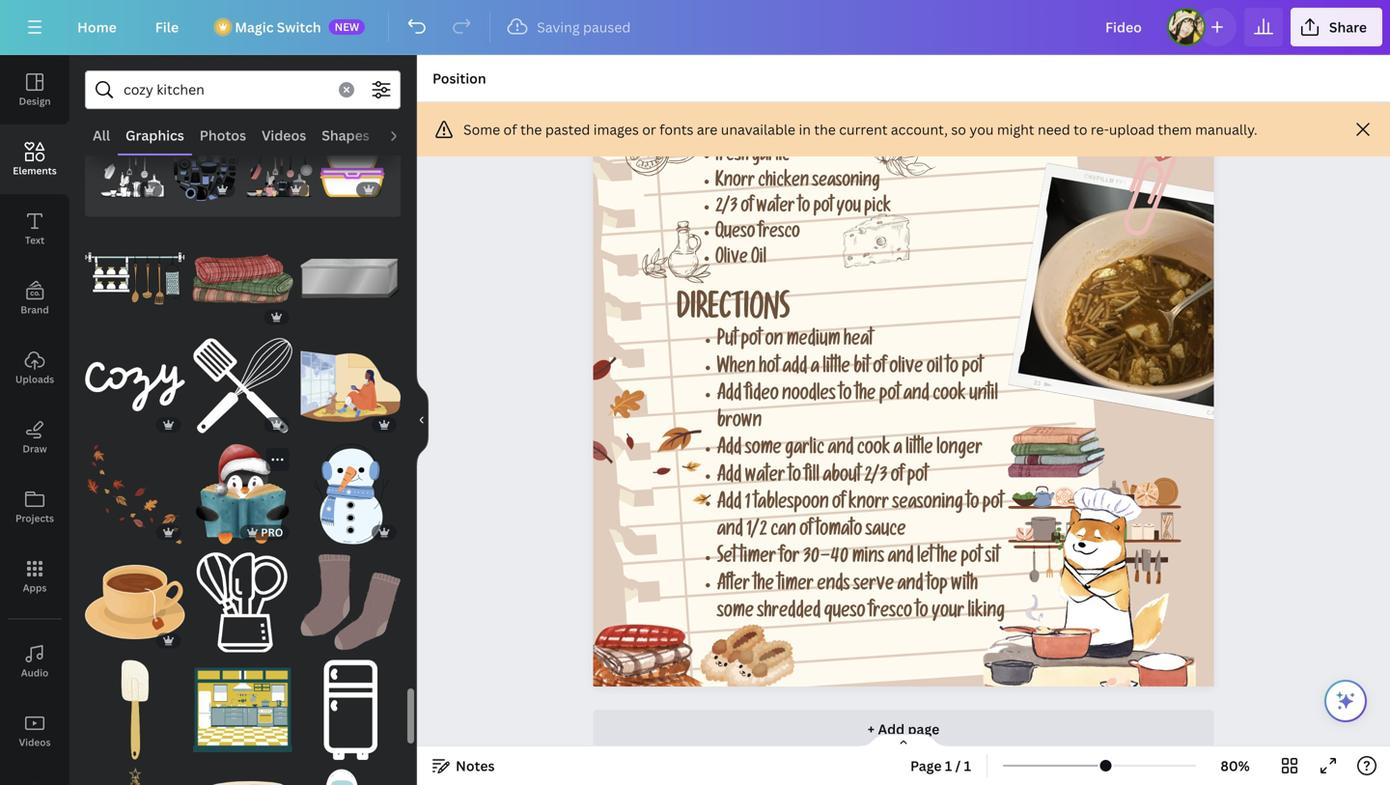 Task type: vqa. For each thing, say whether or not it's contained in the screenshot.
'of' within the Knorr chicken seasoning 2/3 of water to pot you pick Queso fresco Olive Oil
yes



Task type: locate. For each thing, give the bounding box(es) containing it.
position button
[[425, 63, 494, 94]]

hot
[[759, 359, 780, 379]]

0 horizontal spatial videos button
[[0, 696, 70, 766]]

the
[[521, 120, 542, 139], [815, 120, 836, 139], [856, 386, 876, 406], [937, 549, 958, 569], [754, 576, 774, 596]]

0 vertical spatial timer
[[740, 549, 776, 569]]

audio
[[385, 126, 424, 144], [21, 666, 49, 679]]

cozy bed pet hand drawn image
[[193, 768, 293, 785]]

olive oil hand drawn image
[[643, 221, 711, 283]]

of right about
[[891, 468, 904, 488]]

0 vertical spatial cook
[[933, 386, 966, 406]]

timer
[[740, 549, 776, 569], [778, 576, 814, 596]]

tomato
[[816, 522, 863, 542]]

new
[[335, 19, 359, 34]]

liking
[[968, 603, 1005, 624]]

pot left pick
[[814, 199, 834, 219]]

graphics
[[126, 126, 184, 144]]

0 vertical spatial little
[[823, 359, 851, 379]]

manually.
[[1196, 120, 1258, 139]]

audio button right shapes
[[377, 117, 432, 154]]

1 vertical spatial water
[[745, 468, 785, 488]]

0 vertical spatial audio button
[[377, 117, 432, 154]]

1 horizontal spatial a
[[894, 440, 903, 461]]

main menu bar
[[0, 0, 1391, 55]]

and left top
[[898, 576, 924, 596]]

0 vertical spatial videos
[[262, 126, 306, 144]]

/
[[956, 757, 961, 775]]

cook
[[933, 386, 966, 406], [857, 440, 891, 461]]

for
[[780, 549, 800, 569]]

knorr
[[849, 495, 889, 515]]

pot
[[814, 199, 834, 219], [741, 332, 762, 352], [962, 359, 983, 379], [880, 386, 901, 406], [908, 468, 928, 488], [983, 495, 1004, 515], [961, 549, 982, 569]]

to down the chicken
[[798, 199, 811, 219]]

1 vertical spatial little
[[906, 440, 934, 461]]

kitchenware arranged in a circle image
[[174, 136, 239, 202]]

1 horizontal spatial 2/3
[[865, 468, 888, 488]]

+
[[868, 720, 875, 738]]

1 vertical spatial cook
[[857, 440, 891, 461]]

1 vertical spatial audio
[[21, 666, 49, 679]]

all
[[93, 126, 110, 144]]

1 horizontal spatial seasoning
[[893, 495, 964, 515]]

1 left the /
[[945, 757, 953, 775]]

and left "1/2"
[[717, 522, 743, 542]]

0 horizontal spatial you
[[837, 199, 861, 219]]

audio right shapes
[[385, 126, 424, 144]]

80% button
[[1204, 750, 1267, 781]]

2/3 down knorr
[[716, 199, 738, 219]]

the down bit
[[856, 386, 876, 406]]

put
[[717, 332, 738, 352]]

cook up about
[[857, 440, 891, 461]]

Search elements search field
[[124, 71, 327, 108]]

audio down apps
[[21, 666, 49, 679]]

1 vertical spatial fresco
[[869, 603, 913, 624]]

0 horizontal spatial seasoning
[[813, 173, 880, 193]]

0 vertical spatial 2/3
[[716, 199, 738, 219]]

to
[[1074, 120, 1088, 139], [798, 199, 811, 219], [946, 359, 959, 379], [840, 386, 852, 406], [789, 468, 801, 488], [967, 495, 980, 515], [916, 603, 929, 624]]

add
[[783, 359, 808, 379]]

of up queso
[[741, 199, 754, 219]]

some
[[745, 440, 782, 461], [717, 603, 754, 624]]

them
[[1158, 120, 1193, 139]]

are
[[697, 120, 718, 139]]

0 horizontal spatial a
[[811, 359, 820, 379]]

kitchenware on shelf and table image
[[247, 136, 312, 202]]

1 vertical spatial garlic
[[785, 440, 825, 461]]

some
[[464, 120, 500, 139]]

seasoning up sauce
[[893, 495, 964, 515]]

water
[[757, 199, 795, 219], [745, 468, 785, 488]]

of right bit
[[873, 359, 886, 379]]

elements button
[[0, 125, 70, 194]]

garlic up the chicken
[[752, 148, 790, 167]]

a right add
[[811, 359, 820, 379]]

water down the chicken
[[757, 199, 795, 219]]

audio button
[[377, 117, 432, 154], [0, 627, 70, 696]]

little left bit
[[823, 359, 851, 379]]

saving paused
[[537, 18, 631, 36]]

elements
[[13, 164, 57, 177]]

2/3 inside knorr chicken seasoning 2/3 of water to pot you pick queso fresco olive oil
[[716, 199, 738, 219]]

1 vertical spatial timer
[[778, 576, 814, 596]]

photos
[[200, 126, 246, 144]]

a left longer on the right bottom of page
[[894, 440, 903, 461]]

storage bowls kitchen cookware color icon vector illustration image
[[320, 136, 385, 202]]

1 vertical spatial videos
[[19, 736, 51, 749]]

0 horizontal spatial audio
[[21, 666, 49, 679]]

seasoning inside put pot on medium heat when hot add a little bit of olive oil to pot add fideo noodles to the pot and cook until brown add some garlic and cook a little longer add water to fill about 2/3 of pot add 1 tablespoon of knorr seasoning to pot and 1/2 can of tomato sauce set timer for 30-40 mins and let the pot sit after the timer ends serve and top with some shredded queso fresco to your liking
[[893, 495, 964, 515]]

videos button
[[254, 117, 314, 154], [0, 696, 70, 766]]

1
[[745, 495, 751, 515], [945, 757, 953, 775], [965, 757, 972, 775]]

little left longer on the right bottom of page
[[906, 440, 934, 461]]

pot right about
[[908, 468, 928, 488]]

page
[[908, 720, 940, 738]]

1 horizontal spatial videos
[[262, 126, 306, 144]]

timer down "1/2"
[[740, 549, 776, 569]]

show pages image
[[858, 733, 950, 749]]

fideo
[[745, 386, 779, 406]]

1 right the /
[[965, 757, 972, 775]]

1 horizontal spatial you
[[970, 120, 994, 139]]

0 horizontal spatial cook
[[857, 440, 891, 461]]

share
[[1330, 18, 1368, 36]]

shapes
[[322, 126, 370, 144]]

pot left sit
[[961, 549, 982, 569]]

seasoning up pick
[[813, 173, 880, 193]]

and
[[904, 386, 930, 406], [828, 440, 854, 461], [717, 522, 743, 542], [888, 549, 914, 569], [898, 576, 924, 596]]

2/3 up knorr
[[865, 468, 888, 488]]

design
[[19, 95, 51, 108]]

file button
[[140, 8, 194, 46]]

1 horizontal spatial videos button
[[254, 117, 314, 154]]

timer down the for
[[778, 576, 814, 596]]

add
[[717, 386, 742, 406], [717, 440, 742, 461], [717, 468, 742, 488], [717, 495, 742, 515], [878, 720, 905, 738]]

account,
[[891, 120, 948, 139]]

1 horizontal spatial little
[[906, 440, 934, 461]]

cozy autumn blanket image
[[193, 229, 293, 329]]

0 horizontal spatial 2/3
[[716, 199, 738, 219]]

0 horizontal spatial 1
[[745, 495, 751, 515]]

chicken
[[758, 173, 809, 193]]

1 vertical spatial seasoning
[[893, 495, 964, 515]]

fresco up oil
[[759, 225, 800, 244]]

1 horizontal spatial cook
[[933, 386, 966, 406]]

your
[[932, 603, 965, 624]]

1 up "1/2"
[[745, 495, 751, 515]]

you left pick
[[837, 199, 861, 219]]

0 vertical spatial a
[[811, 359, 820, 379]]

1 vertical spatial 2/3
[[865, 468, 888, 488]]

images
[[594, 120, 639, 139]]

you inside knorr chicken seasoning 2/3 of water to pot you pick queso fresco olive oil
[[837, 199, 861, 219]]

group
[[100, 136, 166, 202], [174, 136, 239, 202], [247, 136, 312, 202], [320, 136, 385, 202], [85, 229, 185, 329], [193, 229, 293, 329], [301, 229, 401, 329], [193, 325, 293, 437], [85, 336, 185, 437], [301, 336, 401, 437], [85, 444, 185, 544], [301, 444, 401, 544], [85, 541, 185, 652], [193, 541, 293, 652], [301, 552, 401, 652], [193, 648, 293, 760], [301, 648, 401, 760], [85, 660, 185, 760], [85, 768, 185, 785], [193, 768, 293, 785], [301, 768, 401, 785]]

1 horizontal spatial audio
[[385, 126, 424, 144]]

spatula kitchen utensils illustration image
[[85, 660, 185, 760]]

cook down oil
[[933, 386, 966, 406]]

you right so
[[970, 120, 994, 139]]

queso
[[716, 225, 756, 244]]

home link
[[62, 8, 132, 46]]

of
[[504, 120, 517, 139], [741, 199, 754, 219], [873, 359, 886, 379], [891, 468, 904, 488], [833, 495, 846, 515], [800, 522, 813, 542]]

0 vertical spatial videos button
[[254, 117, 314, 154]]

of right "can"
[[800, 522, 813, 542]]

seasoning
[[813, 173, 880, 193], [893, 495, 964, 515]]

garlic up fill
[[785, 440, 825, 461]]

2/3 inside put pot on medium heat when hot add a little bit of olive oil to pot add fideo noodles to the pot and cook until brown add some garlic and cook a little longer add water to fill about 2/3 of pot add 1 tablespoon of knorr seasoning to pot and 1/2 can of tomato sauce set timer for 30-40 mins and let the pot sit after the timer ends serve and top with some shredded queso fresco to your liking
[[865, 468, 888, 488]]

0 vertical spatial fresco
[[759, 225, 800, 244]]

1 horizontal spatial audio button
[[377, 117, 432, 154]]

audio button down apps
[[0, 627, 70, 696]]

0 horizontal spatial timer
[[740, 549, 776, 569]]

garlic
[[752, 148, 790, 167], [785, 440, 825, 461]]

1 vertical spatial you
[[837, 199, 861, 219]]

water up tablespoon
[[745, 468, 785, 488]]

0 horizontal spatial videos
[[19, 736, 51, 749]]

0 vertical spatial seasoning
[[813, 173, 880, 193]]

the left pasted
[[521, 120, 542, 139]]

0 vertical spatial garlic
[[752, 148, 790, 167]]

shredded
[[758, 603, 821, 624]]

hide image
[[416, 374, 429, 466]]

some down after
[[717, 603, 754, 624]]

so
[[952, 120, 967, 139]]

you
[[970, 120, 994, 139], [837, 199, 861, 219]]

1 horizontal spatial fresco
[[869, 603, 913, 624]]

0 vertical spatial water
[[757, 199, 795, 219]]

tablespoon
[[754, 495, 829, 515]]

fresco down serve
[[869, 603, 913, 624]]

40
[[831, 549, 849, 569]]

1 vertical spatial some
[[717, 603, 754, 624]]

2/3
[[716, 199, 738, 219], [865, 468, 888, 488]]

fresco
[[759, 225, 800, 244], [869, 603, 913, 624]]

and down olive
[[904, 386, 930, 406]]

page
[[911, 757, 942, 775]]

30-
[[803, 549, 831, 569]]

a
[[811, 359, 820, 379], [894, 440, 903, 461]]

magic switch
[[235, 18, 321, 36]]

to left your
[[916, 603, 929, 624]]

directions
[[677, 297, 790, 329]]

pick
[[865, 199, 891, 219]]

1 vertical spatial videos button
[[0, 696, 70, 766]]

some down the "brown"
[[745, 440, 782, 461]]

position
[[433, 69, 486, 87]]

0 horizontal spatial fresco
[[759, 225, 800, 244]]

of up tomato
[[833, 495, 846, 515]]

falling leaves cozy autumn charm image
[[85, 444, 185, 544]]

water inside knorr chicken seasoning 2/3 of water to pot you pick queso fresco olive oil
[[757, 199, 795, 219]]

0 horizontal spatial audio button
[[0, 627, 70, 696]]

photos button
[[192, 117, 254, 154]]

oil
[[751, 250, 767, 270]]



Task type: describe. For each thing, give the bounding box(es) containing it.
to right noodles
[[840, 386, 852, 406]]

of right some
[[504, 120, 517, 139]]

pot down olive
[[880, 386, 901, 406]]

brand
[[21, 303, 49, 316]]

or
[[642, 120, 656, 139]]

1 vertical spatial a
[[894, 440, 903, 461]]

warm and cozy socks of various colors image
[[301, 552, 401, 652]]

audio inside side panel tab list
[[21, 666, 49, 679]]

uploads button
[[0, 333, 70, 403]]

page 1 / 1
[[911, 757, 972, 775]]

stainless steel kitchen counter image
[[301, 229, 401, 329]]

0 vertical spatial audio
[[385, 126, 424, 144]]

and left let
[[888, 549, 914, 569]]

graphics button
[[118, 117, 192, 154]]

pro
[[261, 525, 283, 540]]

fill
[[805, 468, 820, 488]]

paused
[[583, 18, 631, 36]]

cute cozy yeti image
[[301, 768, 401, 785]]

2 horizontal spatial 1
[[965, 757, 972, 775]]

noodles
[[782, 386, 836, 406]]

saving paused status
[[499, 15, 641, 39]]

garlic inside put pot on medium heat when hot add a little bit of olive oil to pot add fideo noodles to the pot and cook until brown add some garlic and cook a little longer add water to fill about 2/3 of pot add 1 tablespoon of knorr seasoning to pot and 1/2 can of tomato sauce set timer for 30-40 mins and let the pot sit after the timer ends serve and top with some shredded queso fresco to your liking
[[785, 440, 825, 461]]

fresco inside knorr chicken seasoning 2/3 of water to pot you pick queso fresco olive oil
[[759, 225, 800, 244]]

to down longer on the right bottom of page
[[967, 495, 980, 515]]

80%
[[1221, 757, 1250, 775]]

might
[[998, 120, 1035, 139]]

home
[[77, 18, 117, 36]]

of inside knorr chicken seasoning 2/3 of water to pot you pick queso fresco olive oil
[[741, 199, 754, 219]]

need
[[1038, 120, 1071, 139]]

the right let
[[937, 549, 958, 569]]

sit
[[985, 549, 1000, 569]]

file
[[155, 18, 179, 36]]

until
[[970, 386, 999, 406]]

set
[[717, 549, 737, 569]]

unavailable
[[721, 120, 796, 139]]

top
[[927, 576, 948, 596]]

pot up until
[[962, 359, 983, 379]]

water inside put pot on medium heat when hot add a little bit of olive oil to pot add fideo noodles to the pot and cook until brown add some garlic and cook a little longer add water to fill about 2/3 of pot add 1 tablespoon of knorr seasoning to pot and 1/2 can of tomato sauce set timer for 30-40 mins and let the pot sit after the timer ends serve and top with some shredded queso fresco to your liking
[[745, 468, 785, 488]]

brand button
[[0, 264, 70, 333]]

olive
[[890, 359, 924, 379]]

projects button
[[0, 472, 70, 542]]

notes
[[456, 757, 495, 775]]

to left fill
[[789, 468, 801, 488]]

mins
[[852, 549, 885, 569]]

shapes button
[[314, 117, 377, 154]]

comic kitchen rack with utensils illustration image
[[85, 229, 185, 329]]

to left re-
[[1074, 120, 1088, 139]]

pot left on
[[741, 332, 762, 352]]

to right oil
[[946, 359, 959, 379]]

longer
[[937, 440, 983, 461]]

on
[[765, 332, 783, 352]]

queso
[[824, 603, 866, 624]]

oil
[[927, 359, 943, 379]]

to inside knorr chicken seasoning 2/3 of water to pot you pick queso fresco olive oil
[[798, 199, 811, 219]]

side panel tab list
[[0, 55, 70, 785]]

and up about
[[828, 440, 854, 461]]

Design title text field
[[1090, 8, 1160, 46]]

pot inside knorr chicken seasoning 2/3 of water to pot you pick queso fresco olive oil
[[814, 199, 834, 219]]

seasoning inside knorr chicken seasoning 2/3 of water to pot you pick queso fresco olive oil
[[813, 173, 880, 193]]

put pot on medium heat when hot add a little bit of olive oil to pot add fideo noodles to the pot and cook until brown add some garlic and cook a little longer add water to fill about 2/3 of pot add 1 tablespoon of knorr seasoning to pot and 1/2 can of tomato sauce set timer for 30-40 mins and let the pot sit after the timer ends serve and top with some shredded queso fresco to your liking
[[717, 332, 1005, 624]]

apps
[[23, 581, 47, 594]]

all button
[[85, 117, 118, 154]]

pro group
[[193, 444, 293, 544]]

kitchen tools illustration image
[[100, 136, 166, 202]]

saving
[[537, 18, 580, 36]]

sauce
[[866, 522, 906, 542]]

fresco inside put pot on medium heat when hot add a little bit of olive oil to pot add fideo noodles to the pot and cook until brown add some garlic and cook a little longer add water to fill about 2/3 of pot add 1 tablespoon of knorr seasoning to pot and 1/2 can of tomato sauce set timer for 30-40 mins and let the pot sit after the timer ends serve and top with some shredded queso fresco to your liking
[[869, 603, 913, 624]]

the right in
[[815, 120, 836, 139]]

cozy autumn tea image
[[85, 552, 185, 652]]

knorr
[[716, 173, 755, 193]]

canva assistant image
[[1335, 690, 1358, 713]]

cozy christmas tree watercolor illustration image
[[85, 768, 185, 785]]

cozy christmas penguin reading a book watercolor festive illustration image
[[193, 444, 293, 544]]

1 inside put pot on medium heat when hot add a little bit of olive oil to pot add fideo noodles to the pot and cook until brown add some garlic and cook a little longer add water to fill about 2/3 of pot add 1 tablespoon of knorr seasoning to pot and 1/2 can of tomato sauce set timer for 30-40 mins and let the pot sit after the timer ends serve and top with some shredded queso fresco to your liking
[[745, 495, 751, 515]]

ends
[[817, 576, 850, 596]]

after
[[717, 576, 750, 596]]

1 vertical spatial audio button
[[0, 627, 70, 696]]

bit
[[854, 359, 870, 379]]

with
[[951, 576, 978, 596]]

the right after
[[754, 576, 774, 596]]

knorr chicken seasoning 2/3 of water to pot you pick queso fresco olive oil
[[716, 173, 891, 270]]

1 horizontal spatial timer
[[778, 576, 814, 596]]

re-
[[1091, 120, 1110, 139]]

fonts
[[660, 120, 694, 139]]

1 horizontal spatial 1
[[945, 757, 953, 775]]

0 vertical spatial you
[[970, 120, 994, 139]]

serve
[[854, 576, 895, 596]]

in
[[799, 120, 811, 139]]

olive
[[716, 250, 748, 270]]

0 vertical spatial some
[[745, 440, 782, 461]]

projects
[[15, 512, 54, 525]]

videos inside side panel tab list
[[19, 736, 51, 749]]

woman feeling cozy at home image
[[301, 336, 401, 437]]

0 horizontal spatial little
[[823, 359, 851, 379]]

apps button
[[0, 542, 70, 611]]

magic
[[235, 18, 274, 36]]

share button
[[1291, 8, 1383, 46]]

some of the pasted images or fonts are unavailable in the current account, so you might need to re-upload them manually.
[[464, 120, 1258, 139]]

brown
[[717, 413, 762, 433]]

when
[[717, 359, 756, 379]]

draw
[[23, 442, 47, 455]]

fresh
[[716, 148, 749, 167]]

happy snowman animal winter season cozy holiday clipart image
[[301, 444, 401, 544]]

pot up sit
[[983, 495, 1004, 515]]

notes button
[[425, 750, 503, 781]]

add inside button
[[878, 720, 905, 738]]

medium
[[787, 332, 841, 352]]

fresh garlic
[[716, 148, 790, 167]]

heat
[[844, 332, 873, 352]]

design button
[[0, 55, 70, 125]]

about
[[823, 468, 861, 488]]

text button
[[0, 194, 70, 264]]

switch
[[277, 18, 321, 36]]

1/2
[[747, 522, 768, 542]]

upload
[[1110, 120, 1155, 139]]



